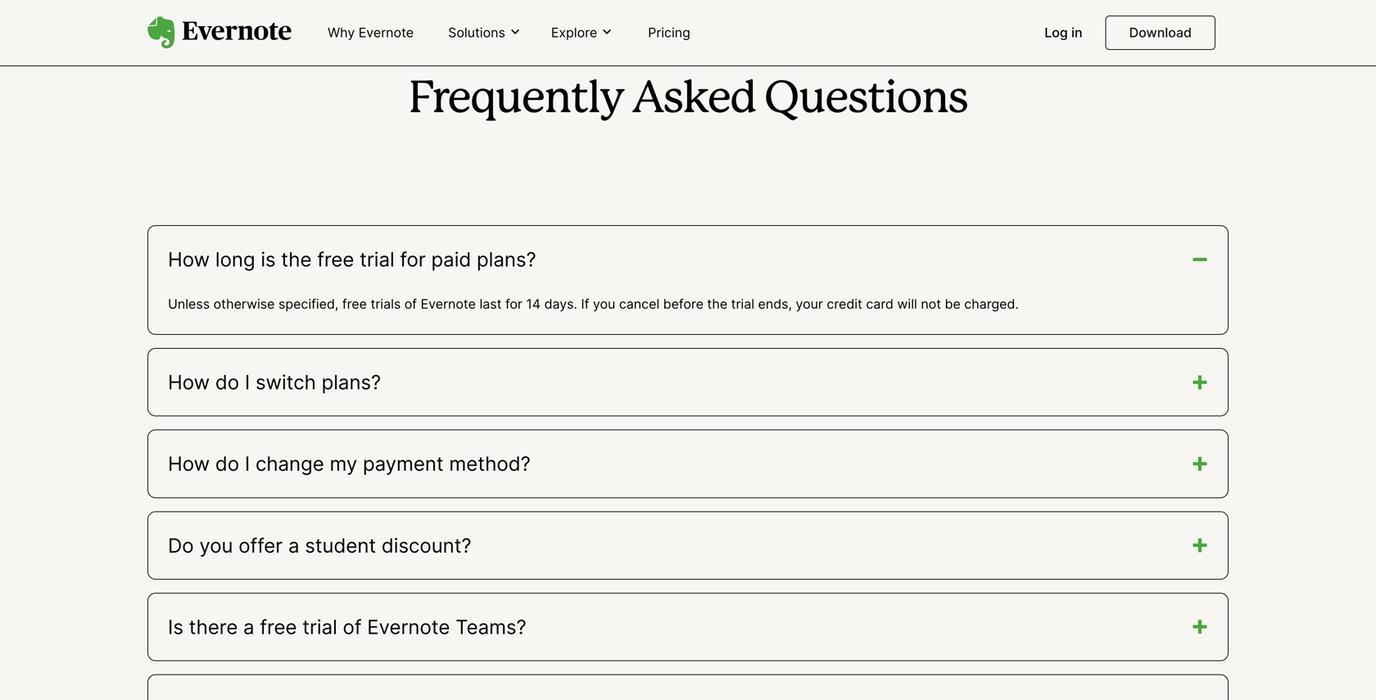 Task type: locate. For each thing, give the bounding box(es) containing it.
trial down do you offer a student discount?
[[302, 615, 337, 639]]

trial
[[360, 247, 395, 271], [731, 296, 754, 312], [302, 615, 337, 639]]

of for trials
[[404, 296, 417, 312]]

1 vertical spatial i
[[245, 452, 250, 476]]

free up specified,
[[317, 247, 354, 271]]

free
[[317, 247, 354, 271], [342, 296, 367, 312], [260, 615, 297, 639]]

evernote for teams?
[[367, 615, 450, 639]]

i for change
[[245, 452, 250, 476]]

2 vertical spatial free
[[260, 615, 297, 639]]

is
[[168, 615, 183, 639]]

be
[[945, 296, 961, 312]]

1 vertical spatial you
[[199, 534, 233, 558]]

1 horizontal spatial trial
[[360, 247, 395, 271]]

free for trial
[[260, 615, 297, 639]]

for left 14
[[505, 296, 522, 312]]

0 vertical spatial you
[[593, 296, 615, 312]]

i
[[245, 370, 250, 395], [245, 452, 250, 476]]

evernote
[[359, 25, 414, 41], [421, 296, 476, 312], [367, 615, 450, 639]]

you right if
[[593, 296, 615, 312]]

download
[[1129, 25, 1192, 41]]

days.
[[544, 296, 577, 312]]

plans? right switch
[[322, 370, 381, 395]]

free left trials
[[342, 296, 367, 312]]

do left "change"
[[215, 452, 239, 476]]

will
[[897, 296, 917, 312]]

0 horizontal spatial plans?
[[322, 370, 381, 395]]

1 horizontal spatial the
[[707, 296, 727, 312]]

a right offer
[[288, 534, 299, 558]]

1 vertical spatial of
[[343, 615, 362, 639]]

1 vertical spatial for
[[505, 296, 522, 312]]

2 vertical spatial evernote
[[367, 615, 450, 639]]

student
[[305, 534, 376, 558]]

frequently
[[408, 79, 624, 121]]

do
[[168, 534, 194, 558]]

2 i from the top
[[245, 452, 250, 476]]

0 vertical spatial the
[[281, 247, 312, 271]]

how for how long is the free trial for paid plans?
[[168, 247, 210, 271]]

3 how from the top
[[168, 452, 210, 476]]

i left switch
[[245, 370, 250, 395]]

solutions
[[448, 24, 505, 40]]

charged.
[[964, 296, 1019, 312]]

not
[[921, 296, 941, 312]]

the right before
[[707, 296, 727, 312]]

1 vertical spatial free
[[342, 296, 367, 312]]

1 vertical spatial a
[[243, 615, 254, 639]]

2 how from the top
[[168, 370, 210, 395]]

long
[[215, 247, 255, 271]]

0 vertical spatial how
[[168, 247, 210, 271]]

the
[[281, 247, 312, 271], [707, 296, 727, 312]]

1 i from the top
[[245, 370, 250, 395]]

1 vertical spatial evernote
[[421, 296, 476, 312]]

my
[[330, 452, 357, 476]]

for
[[400, 247, 426, 271], [505, 296, 522, 312]]

offer
[[239, 534, 283, 558]]

do you offer a student discount?
[[168, 534, 471, 558]]

i left "change"
[[245, 452, 250, 476]]

a right there
[[243, 615, 254, 639]]

free right there
[[260, 615, 297, 639]]

do
[[215, 370, 239, 395], [215, 452, 239, 476]]

0 vertical spatial i
[[245, 370, 250, 395]]

0 horizontal spatial a
[[243, 615, 254, 639]]

payment
[[363, 452, 444, 476]]

is there a free trial of evernote teams?
[[168, 615, 526, 639]]

of
[[404, 296, 417, 312], [343, 615, 362, 639]]

a
[[288, 534, 299, 558], [243, 615, 254, 639]]

0 vertical spatial do
[[215, 370, 239, 395]]

why
[[328, 25, 355, 41]]

you
[[593, 296, 615, 312], [199, 534, 233, 558]]

1 horizontal spatial a
[[288, 534, 299, 558]]

explore button
[[546, 24, 619, 42]]

2 do from the top
[[215, 452, 239, 476]]

0 vertical spatial of
[[404, 296, 417, 312]]

0 horizontal spatial trial
[[302, 615, 337, 639]]

1 vertical spatial how
[[168, 370, 210, 395]]

there
[[189, 615, 238, 639]]

0 horizontal spatial of
[[343, 615, 362, 639]]

plans?
[[477, 247, 536, 271], [322, 370, 381, 395]]

you right do
[[199, 534, 233, 558]]

switch
[[256, 370, 316, 395]]

0 vertical spatial evernote
[[359, 25, 414, 41]]

1 horizontal spatial plans?
[[477, 247, 536, 271]]

asked
[[632, 79, 756, 121]]

2 vertical spatial how
[[168, 452, 210, 476]]

0 vertical spatial for
[[400, 247, 426, 271]]

1 vertical spatial the
[[707, 296, 727, 312]]

of for trial
[[343, 615, 362, 639]]

1 horizontal spatial of
[[404, 296, 417, 312]]

credit
[[827, 296, 862, 312]]

1 vertical spatial plans?
[[322, 370, 381, 395]]

do left switch
[[215, 370, 239, 395]]

if
[[581, 296, 589, 312]]

specified,
[[278, 296, 339, 312]]

trial up trials
[[360, 247, 395, 271]]

1 do from the top
[[215, 370, 239, 395]]

1 vertical spatial trial
[[731, 296, 754, 312]]

download link
[[1105, 16, 1216, 50]]

pricing link
[[638, 18, 700, 49]]

for left paid
[[400, 247, 426, 271]]

plans? up last
[[477, 247, 536, 271]]

1 how from the top
[[168, 247, 210, 271]]

trial left ends,
[[731, 296, 754, 312]]

1 vertical spatial do
[[215, 452, 239, 476]]

the right is
[[281, 247, 312, 271]]

how
[[168, 247, 210, 271], [168, 370, 210, 395], [168, 452, 210, 476]]

questions
[[764, 79, 968, 121]]



Task type: vqa. For each thing, say whether or not it's contained in the screenshot.
'Keep'
no



Task type: describe. For each thing, give the bounding box(es) containing it.
discount?
[[382, 534, 471, 558]]

method?
[[449, 452, 531, 476]]

log in
[[1045, 25, 1083, 41]]

explore
[[551, 24, 597, 40]]

unless otherwise specified, free trials of evernote last for 14 days. if you cancel before the trial ends, your credit card will not be charged.
[[168, 296, 1019, 312]]

is
[[261, 247, 276, 271]]

your
[[796, 296, 823, 312]]

trials
[[371, 296, 401, 312]]

evernote for last
[[421, 296, 476, 312]]

how for how do i switch plans?
[[168, 370, 210, 395]]

free for trials
[[342, 296, 367, 312]]

i for switch
[[245, 370, 250, 395]]

0 horizontal spatial you
[[199, 534, 233, 558]]

how do i switch plans?
[[168, 370, 381, 395]]

before
[[663, 296, 704, 312]]

frequently asked questions
[[408, 79, 968, 121]]

how do i change my payment method?
[[168, 452, 531, 476]]

0 vertical spatial plans?
[[477, 247, 536, 271]]

pricing
[[648, 25, 690, 41]]

0 vertical spatial trial
[[360, 247, 395, 271]]

0 vertical spatial a
[[288, 534, 299, 558]]

otherwise
[[213, 296, 275, 312]]

solutions button
[[443, 24, 527, 42]]

do for change
[[215, 452, 239, 476]]

paid
[[431, 247, 471, 271]]

evernote logo image
[[147, 16, 292, 49]]

1 horizontal spatial you
[[593, 296, 615, 312]]

14
[[526, 296, 541, 312]]

do for switch
[[215, 370, 239, 395]]

evernote inside why evernote link
[[359, 25, 414, 41]]

why evernote link
[[318, 18, 424, 49]]

in
[[1071, 25, 1083, 41]]

why evernote
[[328, 25, 414, 41]]

how long is the free trial for paid plans?
[[168, 247, 536, 271]]

1 horizontal spatial for
[[505, 296, 522, 312]]

log
[[1045, 25, 1068, 41]]

0 vertical spatial free
[[317, 247, 354, 271]]

0 horizontal spatial the
[[281, 247, 312, 271]]

2 vertical spatial trial
[[302, 615, 337, 639]]

card
[[866, 296, 894, 312]]

how for how do i change my payment method?
[[168, 452, 210, 476]]

change
[[256, 452, 324, 476]]

ends,
[[758, 296, 792, 312]]

2 horizontal spatial trial
[[731, 296, 754, 312]]

log in link
[[1035, 18, 1092, 49]]

last
[[480, 296, 502, 312]]

unless
[[168, 296, 210, 312]]

0 horizontal spatial for
[[400, 247, 426, 271]]

cancel
[[619, 296, 660, 312]]

teams?
[[456, 615, 526, 639]]



